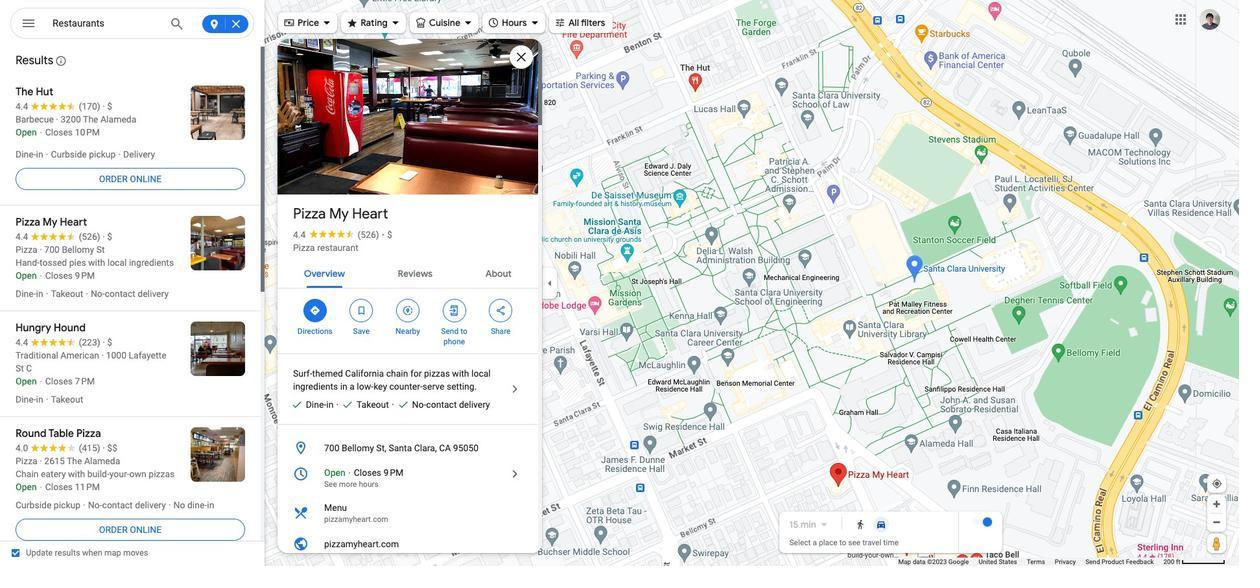 Task type: locate. For each thing, give the bounding box(es) containing it.
2 order online from the top
[[99, 525, 162, 535]]

2 pizzamyheart.com from the top
[[324, 539, 399, 550]]

1 vertical spatial order
[[99, 525, 128, 535]]

my
[[329, 205, 349, 223]]

 rating
[[347, 15, 388, 30]]

terms
[[1028, 559, 1046, 566]]

· right dine-in on the left
[[336, 400, 339, 410]]

pizza for pizza my heart
[[293, 205, 326, 223]]

pizza restaurant button
[[293, 241, 359, 254]]

to up phone on the left bottom of page
[[461, 327, 468, 336]]

tab list containing overview
[[278, 257, 539, 288]]

reviews button
[[388, 257, 443, 288]]

pizzamyheart.com
[[324, 515, 389, 524], [324, 539, 399, 550]]

1 order from the top
[[99, 174, 128, 184]]

0 horizontal spatial send
[[441, 327, 459, 336]]

1 vertical spatial online
[[130, 525, 162, 535]]

footer
[[899, 558, 1164, 566]]

2 order from the top
[[99, 525, 128, 535]]

$
[[387, 230, 392, 240]]


[[356, 304, 368, 318]]

send product feedback button
[[1086, 558, 1155, 566]]

pizzamyheart.com down menu
[[324, 515, 389, 524]]

send inside send to phone
[[441, 327, 459, 336]]

united states button
[[979, 558, 1018, 566]]

0 horizontal spatial ·
[[336, 400, 339, 410]]

low-
[[357, 382, 374, 392]]

share
[[491, 327, 511, 336]]

1 order online from the top
[[99, 174, 162, 184]]

key
[[374, 382, 387, 392]]

select a place to see travel time
[[790, 539, 899, 548]]

2 online from the top
[[130, 525, 162, 535]]

to left see
[[840, 539, 847, 548]]

offers takeout group
[[336, 398, 389, 411]]

send for send product feedback
[[1086, 559, 1101, 566]]

234
[[311, 167, 328, 180]]

526 reviews element
[[358, 230, 379, 240]]

cuisine
[[429, 17, 461, 29]]

footer containing map data ©2023 google
[[899, 558, 1164, 566]]

1 order online link from the top
[[16, 164, 245, 195]]

send up phone on the left bottom of page
[[441, 327, 459, 336]]

0 vertical spatial in
[[340, 382, 348, 392]]

· right takeout
[[392, 400, 394, 410]]

234 photos
[[311, 167, 363, 180]]

pizzamyheart.com link
[[278, 531, 539, 557]]

0 vertical spatial order online link
[[16, 164, 245, 195]]


[[555, 15, 566, 30]]

1 pizza from the top
[[293, 205, 326, 223]]

None radio
[[851, 517, 871, 533]]

0 vertical spatial to
[[461, 327, 468, 336]]

pizza down '4.4'
[[293, 243, 315, 253]]

pizza
[[293, 205, 326, 223], [293, 243, 315, 253]]

surf-themed california chain for pizzas with local ingredients in a low-key counter-serve setting.
[[293, 369, 491, 392]]

1 vertical spatial order online link
[[16, 515, 245, 546]]

in down ingredients
[[327, 400, 334, 410]]

pizza up '4.4'
[[293, 205, 326, 223]]

overview
[[304, 268, 345, 280]]

none radio inside "google maps" element
[[871, 517, 892, 533]]

in inside group
[[327, 400, 334, 410]]

0 vertical spatial order online
[[99, 174, 162, 184]]

Update results when map moves checkbox
[[12, 545, 148, 561]]

Restaurants field
[[10, 8, 254, 40]]

send inside "button"
[[1086, 559, 1101, 566]]

1 online from the top
[[130, 174, 162, 184]]

restaurant
[[317, 243, 359, 253]]

200
[[1164, 559, 1175, 566]]

· inside has no-contact delivery group
[[392, 400, 394, 410]]

0 vertical spatial send
[[441, 327, 459, 336]]

4.4
[[293, 230, 306, 240]]

None field
[[53, 16, 160, 31]]

 all filters
[[555, 15, 606, 30]]

0 vertical spatial a
[[350, 382, 355, 392]]

a left place
[[813, 539, 818, 548]]

santa
[[389, 443, 412, 454]]

cuisine button
[[410, 8, 479, 37]]

15 min
[[790, 519, 817, 531]]

1 vertical spatial in
[[327, 400, 334, 410]]

· left price: inexpensive element
[[382, 230, 385, 240]]

a inside surf-themed california chain for pizzas with local ingredients in a low-key counter-serve setting.
[[350, 382, 355, 392]]

pizza inside button
[[293, 243, 315, 253]]

pizza restaurant
[[293, 243, 359, 253]]

1 vertical spatial pizzamyheart.com
[[324, 539, 399, 550]]

dine-in
[[306, 400, 334, 410]]

has no-contact delivery group
[[392, 398, 490, 411]]

send left product
[[1086, 559, 1101, 566]]

product
[[1102, 559, 1125, 566]]

serve
[[423, 382, 445, 392]]

to
[[461, 327, 468, 336], [840, 539, 847, 548]]

· inside offers takeout group
[[336, 400, 339, 410]]

1 vertical spatial a
[[813, 539, 818, 548]]

1 vertical spatial pizza
[[293, 243, 315, 253]]

information for pizza my heart region
[[278, 435, 539, 566]]

order
[[99, 174, 128, 184], [99, 525, 128, 535]]

send for send to phone
[[441, 327, 459, 336]]

0 vertical spatial online
[[130, 174, 162, 184]]

1 horizontal spatial in
[[340, 382, 348, 392]]

hours
[[502, 17, 527, 29]]

more
[[339, 480, 357, 489]]

phone
[[444, 337, 465, 346]]

select
[[790, 539, 811, 548]]

driving image
[[876, 520, 887, 530]]


[[21, 14, 36, 32]]

nearby
[[396, 327, 420, 336]]

0 horizontal spatial to
[[461, 327, 468, 336]]

1 horizontal spatial to
[[840, 539, 847, 548]]

pizzas
[[424, 369, 450, 379]]

learn more about legal disclosure regarding public reviews on google maps image
[[55, 55, 67, 67]]

0 horizontal spatial a
[[350, 382, 355, 392]]

tab list
[[278, 257, 539, 288]]

send
[[441, 327, 459, 336], [1086, 559, 1101, 566]]

None radio
[[871, 517, 892, 533]]

map
[[899, 559, 912, 566]]

themed
[[312, 369, 343, 379]]

ft
[[1177, 559, 1181, 566]]

0 vertical spatial order
[[99, 174, 128, 184]]

2 pizza from the top
[[293, 243, 315, 253]]

pizzamyheart.com down 'menu pizzamyheart.com'
[[324, 539, 399, 550]]

no-
[[412, 400, 427, 410]]

1 horizontal spatial send
[[1086, 559, 1101, 566]]

(526)
[[358, 230, 379, 240]]

0 horizontal spatial in
[[327, 400, 334, 410]]

see
[[324, 480, 337, 489]]

privacy
[[1056, 559, 1077, 566]]

place
[[819, 539, 838, 548]]

a left the low-
[[350, 382, 355, 392]]

2 order online link from the top
[[16, 515, 245, 546]]

0 vertical spatial pizzamyheart.com
[[324, 515, 389, 524]]

surf-
[[293, 369, 312, 379]]

 search field
[[10, 8, 254, 42]]

1 vertical spatial send
[[1086, 559, 1101, 566]]

1 vertical spatial order online
[[99, 525, 162, 535]]

footer inside "google maps" element
[[899, 558, 1164, 566]]

9 pm
[[384, 468, 404, 478]]

reviews
[[398, 268, 433, 280]]

setting.
[[447, 382, 477, 392]]

results for restaurants feed
[[0, 45, 265, 556]]

1 horizontal spatial a
[[813, 539, 818, 548]]

none field inside restaurants field
[[53, 16, 160, 31]]

actions for pizza my heart region
[[278, 289, 539, 354]]

pizza for pizza restaurant
[[293, 243, 315, 253]]

in down themed
[[340, 382, 348, 392]]

2 horizontal spatial ·
[[392, 400, 394, 410]]

0 vertical spatial pizza
[[293, 205, 326, 223]]

· for no-contact delivery
[[392, 400, 394, 410]]



Task type: describe. For each thing, give the bounding box(es) containing it.
4.4 stars image
[[306, 230, 358, 238]]

hours
[[359, 480, 379, 489]]

in inside surf-themed california chain for pizzas with local ingredients in a low-key counter-serve setting.
[[340, 382, 348, 392]]

700
[[324, 443, 340, 454]]

turn off travel time tool image
[[983, 518, 992, 527]]

1 pizzamyheart.com from the top
[[324, 515, 389, 524]]

photo of pizza my heart image
[[276, 18, 541, 216]]


[[347, 15, 358, 30]]

 button
[[10, 8, 47, 42]]

directions
[[298, 327, 333, 336]]

zoom in image
[[1213, 500, 1222, 509]]

1 horizontal spatial ·
[[382, 230, 385, 240]]

feedback
[[1127, 559, 1155, 566]]

15 min button
[[790, 517, 832, 533]]

· for takeout
[[336, 400, 339, 410]]

google
[[949, 559, 970, 566]]

show street view coverage image
[[1208, 534, 1227, 553]]

order online for 2nd order online link from the top of the results for restaurants feed
[[99, 525, 162, 535]]

pizzamyheart.com inside "link"
[[324, 539, 399, 550]]

menu pizzamyheart.com
[[324, 503, 389, 524]]

open ⋅ closes 9 pm see more hours
[[324, 468, 404, 489]]

order for second order online link from the bottom
[[99, 174, 128, 184]]

none radio inside "google maps" element
[[851, 517, 871, 533]]

pizza my heart main content
[[276, 18, 542, 566]]


[[488, 15, 500, 30]]

rating
[[361, 17, 388, 29]]

1 vertical spatial to
[[840, 539, 847, 548]]

ingredients
[[293, 382, 338, 392]]

united states
[[979, 559, 1018, 566]]

price button
[[278, 8, 338, 37]]

show your location image
[[1212, 478, 1224, 490]]

95050
[[453, 443, 479, 454]]

st,
[[377, 443, 387, 454]]

takeout
[[357, 400, 389, 410]]


[[402, 304, 414, 318]]

for
[[411, 369, 422, 379]]

order online for second order online link from the bottom
[[99, 174, 162, 184]]

google account: nolan park  
(nolan.park@adept.ai) image
[[1200, 9, 1221, 30]]

price
[[298, 17, 319, 29]]

bellomy
[[342, 443, 374, 454]]

ca
[[439, 443, 451, 454]]

map data ©2023 google
[[899, 559, 970, 566]]

results
[[16, 53, 53, 68]]

to inside send to phone
[[461, 327, 468, 336]]

15
[[790, 519, 799, 531]]

california
[[345, 369, 384, 379]]

results
[[55, 548, 80, 558]]

update results when map moves
[[26, 548, 148, 558]]

local
[[472, 369, 491, 379]]

open
[[324, 468, 346, 478]]

200 ft button
[[1164, 559, 1226, 566]]

with
[[452, 369, 470, 379]]

send product feedback
[[1086, 559, 1155, 566]]

234 photos button
[[287, 162, 368, 185]]

order for 2nd order online link from the top of the results for restaurants feed
[[99, 525, 128, 535]]

google maps element
[[0, 0, 1240, 566]]

700 bellomy st, santa clara, ca 95050
[[324, 443, 479, 454]]

map
[[104, 548, 121, 558]]

dine-
[[306, 400, 327, 410]]

closes
[[354, 468, 382, 478]]

200 ft
[[1164, 559, 1181, 566]]

©2023
[[928, 559, 948, 566]]


[[309, 304, 321, 318]]

pizza my heart
[[293, 205, 388, 223]]

see
[[849, 539, 861, 548]]

heart
[[352, 205, 388, 223]]

save
[[353, 327, 370, 336]]

time
[[884, 539, 899, 548]]


[[449, 304, 460, 318]]

collapse side panel image
[[543, 276, 557, 290]]

delivery
[[459, 400, 490, 410]]

tab list inside 'pizza my heart' main content
[[278, 257, 539, 288]]


[[495, 304, 507, 318]]

chain
[[386, 369, 408, 379]]

overview button
[[294, 257, 356, 288]]

send to phone
[[441, 327, 468, 346]]

about button
[[475, 257, 522, 288]]

moves
[[123, 548, 148, 558]]

zoom out image
[[1213, 518, 1222, 528]]

700 bellomy st, santa clara, ca 95050 button
[[278, 435, 539, 461]]

clara,
[[414, 443, 437, 454]]

price: inexpensive element
[[387, 230, 392, 240]]

terms button
[[1028, 558, 1046, 566]]

united
[[979, 559, 998, 566]]

menu
[[324, 503, 347, 513]]

update
[[26, 548, 53, 558]]

· $
[[382, 230, 392, 240]]

Turn off travel time tool checkbox
[[973, 518, 992, 527]]

contact
[[427, 400, 457, 410]]

data
[[913, 559, 926, 566]]

filters
[[581, 17, 606, 29]]

about
[[486, 268, 512, 280]]

travel
[[863, 539, 882, 548]]

serves dine-in group
[[286, 398, 334, 411]]

counter-
[[390, 382, 423, 392]]

privacy button
[[1056, 558, 1077, 566]]

walking image
[[856, 520, 866, 530]]



Task type: vqa. For each thing, say whether or not it's contained in the screenshot.
Google Maps ELEMENT
yes



